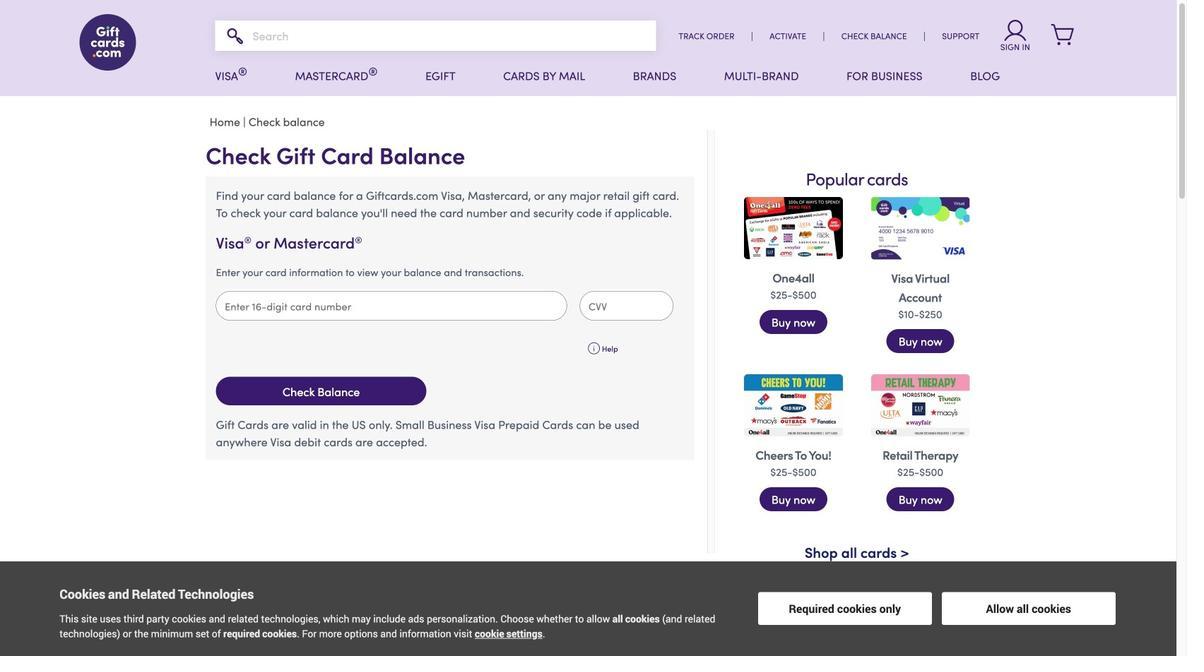 Task type: vqa. For each thing, say whether or not it's contained in the screenshot.
Light of My Life Bouquet & Happy Birthday Topper image
no



Task type: locate. For each thing, give the bounding box(es) containing it.
visa gift virtual account image
[[872, 197, 970, 260]]

search bar field
[[215, 21, 657, 51]]

main content
[[0, 113, 1177, 657]]

None search field
[[215, 21, 657, 51]]



Task type: describe. For each thing, give the bounding box(es) containing it.
retail therapy image
[[872, 375, 970, 437]]

cheers to you image
[[745, 375, 843, 437]]

Search for Gift Cards text field
[[251, 28, 649, 44]]

one4all image
[[745, 197, 843, 260]]



